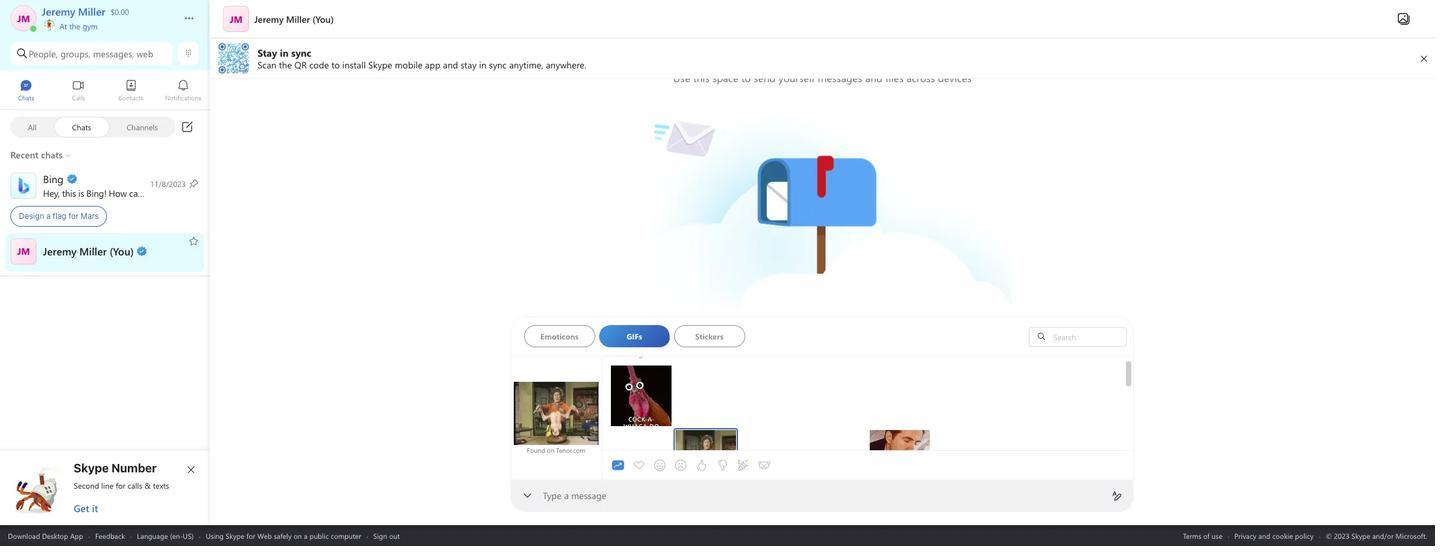 Task type: vqa. For each thing, say whether or not it's contained in the screenshot.
Let people call you for local rates by purchasing your second phone number with Skype.
no



Task type: describe. For each thing, give the bounding box(es) containing it.
number
[[111, 462, 157, 476]]

sign
[[374, 531, 387, 541]]

bing
[[87, 187, 104, 199]]

feedback
[[95, 531, 125, 541]]

2 vertical spatial tab list
[[608, 433, 775, 498]]

i
[[145, 187, 148, 199]]

how
[[109, 187, 127, 199]]

hey, this is bing ! how can i help you today?
[[43, 187, 214, 199]]

for for second line for calls & texts
[[116, 481, 126, 491]]

and
[[1259, 531, 1271, 541]]

get
[[74, 502, 89, 515]]

Type a message text field
[[544, 490, 1102, 504]]

people, groups, messages, web button
[[10, 42, 173, 65]]

people, groups, messages, web
[[29, 47, 153, 60]]

terms of use link
[[1184, 531, 1223, 541]]

message
[[572, 490, 607, 502]]

gym
[[83, 21, 98, 31]]

desktop
[[42, 531, 68, 541]]

is
[[78, 187, 84, 199]]

(en-
[[170, 531, 183, 541]]

1 vertical spatial tab list
[[524, 326, 1006, 352]]

design a flag for mars
[[19, 211, 99, 221]]

today?
[[186, 187, 212, 199]]

all
[[28, 122, 37, 132]]

using skype for web safely on a public computer link
[[206, 531, 362, 541]]

language (en-us) link
[[137, 531, 194, 541]]

1 horizontal spatial skype
[[226, 531, 245, 541]]

feedback link
[[95, 531, 125, 541]]

download desktop app link
[[8, 531, 83, 541]]

public
[[310, 531, 329, 541]]

language (en-us)
[[137, 531, 194, 541]]

use
[[1212, 531, 1223, 541]]

web
[[257, 531, 272, 541]]

on
[[294, 531, 302, 541]]

download
[[8, 531, 40, 541]]

terms
[[1184, 531, 1202, 541]]

language
[[137, 531, 168, 541]]

get it
[[74, 502, 98, 515]]

&
[[145, 481, 151, 491]]

this
[[62, 187, 76, 199]]

privacy and cookie policy link
[[1235, 531, 1315, 541]]

0 vertical spatial for
[[69, 211, 79, 221]]

skype inside skype number element
[[74, 462, 109, 476]]

Search text field
[[1051, 331, 1123, 343]]

messages,
[[93, 47, 134, 60]]



Task type: locate. For each thing, give the bounding box(es) containing it.
skype number
[[74, 462, 157, 476]]

groups,
[[60, 47, 91, 60]]

for left web
[[247, 531, 256, 541]]

skype number element
[[11, 462, 199, 515]]

web
[[137, 47, 153, 60]]

for inside skype number element
[[116, 481, 126, 491]]

skype up 'second'
[[74, 462, 109, 476]]

line
[[101, 481, 114, 491]]

a left flag
[[46, 211, 51, 221]]

1 vertical spatial for
[[116, 481, 126, 491]]

0 horizontal spatial a
[[46, 211, 51, 221]]

second line for calls & texts
[[74, 481, 169, 491]]

!
[[104, 187, 106, 199]]

a for message
[[564, 490, 569, 502]]

0 vertical spatial tab list
[[0, 74, 209, 110]]

at
[[60, 21, 67, 31]]

at the gym button
[[42, 18, 171, 31]]

it
[[92, 502, 98, 515]]

out
[[389, 531, 400, 541]]

safely
[[274, 531, 292, 541]]

chats
[[72, 122, 91, 132]]

sign out link
[[374, 531, 400, 541]]

2 horizontal spatial a
[[564, 490, 569, 502]]

help
[[150, 187, 167, 199]]

second
[[74, 481, 99, 491]]

of
[[1204, 531, 1210, 541]]

0 vertical spatial skype
[[74, 462, 109, 476]]

hey,
[[43, 187, 60, 199]]

people,
[[29, 47, 58, 60]]

texts
[[153, 481, 169, 491]]

terms of use
[[1184, 531, 1223, 541]]

2 vertical spatial for
[[247, 531, 256, 541]]

mars
[[81, 211, 99, 221]]

1 vertical spatial skype
[[226, 531, 245, 541]]

app
[[70, 531, 83, 541]]

calls
[[128, 481, 142, 491]]

sign out
[[374, 531, 400, 541]]

computer
[[331, 531, 362, 541]]

skype right using at the bottom left
[[226, 531, 245, 541]]

using
[[206, 531, 224, 541]]

channels
[[127, 122, 158, 132]]

skype
[[74, 462, 109, 476], [226, 531, 245, 541]]

type
[[543, 490, 562, 502]]

design
[[19, 211, 44, 221]]

the
[[69, 21, 80, 31]]

type a message
[[543, 490, 607, 502]]

flag
[[53, 211, 66, 221]]

a right on
[[304, 531, 308, 541]]

using skype for web safely on a public computer
[[206, 531, 362, 541]]

download desktop app
[[8, 531, 83, 541]]

cookie
[[1273, 531, 1294, 541]]

0 vertical spatial a
[[46, 211, 51, 221]]

0 horizontal spatial for
[[69, 211, 79, 221]]

1 horizontal spatial for
[[116, 481, 126, 491]]

us)
[[183, 531, 194, 541]]

a for flag
[[46, 211, 51, 221]]

1 horizontal spatial a
[[304, 531, 308, 541]]

can
[[129, 187, 143, 199]]

2 vertical spatial a
[[304, 531, 308, 541]]

you
[[169, 187, 184, 199]]

a right type
[[564, 490, 569, 502]]

for right flag
[[69, 211, 79, 221]]

at the gym
[[57, 21, 98, 31]]

for
[[69, 211, 79, 221], [116, 481, 126, 491], [247, 531, 256, 541]]

privacy and cookie policy
[[1235, 531, 1315, 541]]

for right line
[[116, 481, 126, 491]]

1 vertical spatial a
[[564, 490, 569, 502]]

privacy
[[1235, 531, 1257, 541]]

policy
[[1296, 531, 1315, 541]]

tab list
[[0, 74, 209, 110], [524, 326, 1006, 352], [608, 433, 775, 498]]

a
[[46, 211, 51, 221], [564, 490, 569, 502], [304, 531, 308, 541]]

2 horizontal spatial for
[[247, 531, 256, 541]]

0 horizontal spatial skype
[[74, 462, 109, 476]]

for for using skype for web safely on a public computer
[[247, 531, 256, 541]]



